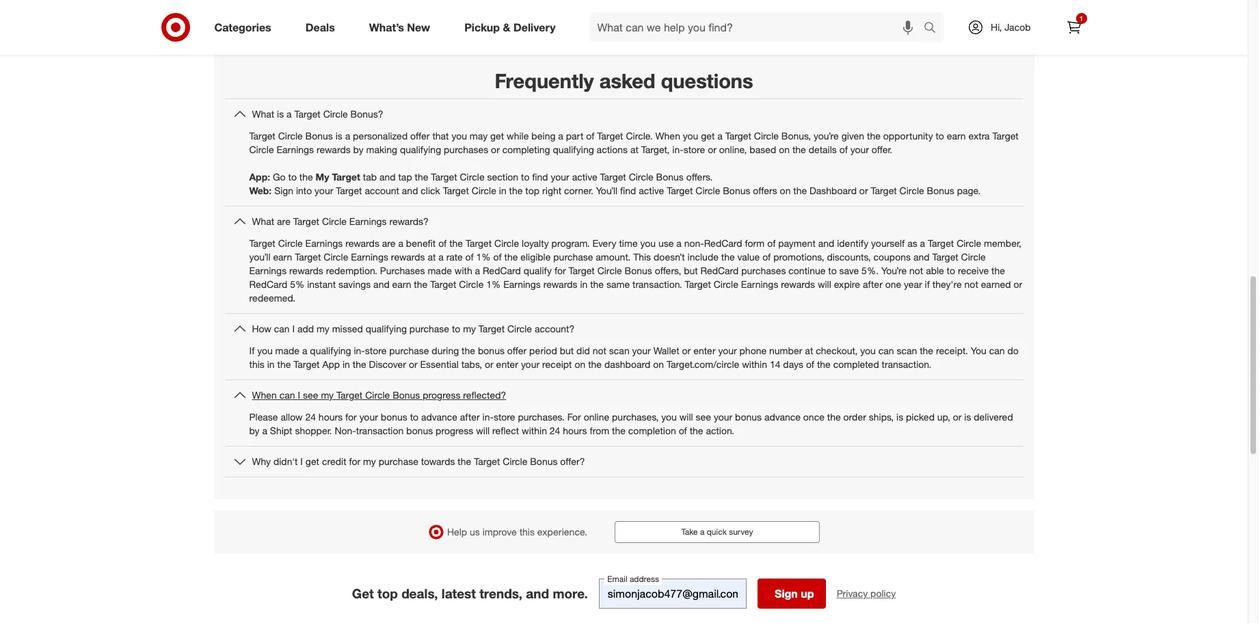 Task type: vqa. For each thing, say whether or not it's contained in the screenshot.
SWIM CENTRAL 16' SPLASHBACK BASKETBALL AND VOLLEYBALL COMBO SWIMMING POOL GAME image
no



Task type: locate. For each thing, give the bounding box(es) containing it.
0 horizontal spatial by
[[249, 425, 260, 437]]

0 vertical spatial progress
[[423, 389, 461, 401]]

0 vertical spatial are
[[277, 215, 291, 227]]

this
[[634, 251, 651, 263]]

0 vertical spatial by
[[353, 144, 364, 155]]

while
[[507, 130, 529, 142]]

expire
[[835, 278, 861, 290]]

purchase down how can i add my missed qualifying purchase to my target circle account?
[[390, 345, 429, 357]]

scan
[[610, 345, 630, 357], [897, 345, 918, 357]]

categories
[[215, 20, 271, 34]]

1 horizontal spatial sign
[[775, 587, 798, 601]]

earnings down you'll
[[249, 265, 287, 276]]

target inside if you made a qualifying in-store purchase during the bonus offer period but did not scan your wallet or enter your phone number at checkout, you can scan the receipt. you can do this in the target app in the discover or essential tabs, or enter your receipt on the dashboard on target.com/circle within 14 days of the completed transaction.
[[294, 359, 320, 370]]

store inside target circle bonus is a personalized offer that you may get while being a part of target circle. when you get a target circle bonus, you're given the opportunity to earn extra target circle earnings rewards by making qualifying purchases or completing qualifying actions at target, in-store or online, based on the details of your offer.
[[684, 144, 706, 155]]

0 vertical spatial for
[[555, 265, 566, 276]]

0 horizontal spatial after
[[460, 411, 480, 423]]

to right section in the left top of the page
[[521, 171, 530, 183]]

24 down the purchases.
[[550, 425, 561, 437]]

a inside if you made a qualifying in-store purchase during the bonus offer period but did not scan your wallet or enter your phone number at checkout, you can scan the receipt. you can do this in the target app in the discover or essential tabs, or enter your receipt on the dashboard on target.com/circle within 14 days of the completed transaction.
[[302, 345, 308, 357]]

1 vertical spatial at
[[428, 251, 436, 263]]

0 horizontal spatial active
[[572, 171, 598, 183]]

or right "discover"
[[409, 359, 418, 370]]

are
[[277, 215, 291, 227], [382, 237, 396, 249]]

earnings inside target circle bonus is a personalized offer that you may get while being a part of target circle. when you get a target circle bonus, you're given the opportunity to earn extra target circle earnings rewards by making qualifying purchases or completing qualifying actions at target, in-store or online, based on the details of your offer.
[[277, 144, 314, 155]]

0 vertical spatial made
[[428, 265, 452, 276]]

you up completed
[[861, 345, 876, 357]]

loyalty
[[522, 237, 549, 249]]

go
[[273, 171, 286, 183]]

can inside when can i see my target circle bonus progress reflected? dropdown button
[[280, 389, 295, 401]]

picked
[[907, 411, 935, 423]]

advance
[[421, 411, 458, 423], [765, 411, 801, 423]]

for inside target circle earnings rewards are a benefit of the target circle loyalty program. every time you use a non-redcard form of payment and identify yourself as a target circle member, you'll earn target circle earnings rewards at a rate of 1% of the eligible purchase amount. this doesn't include the value of promotions, discounts, coupons and target circle earnings rewards redemption. purchases made with a redcard qualify for target circle bonus offers, but redcard purchases continue to save 5%. you're not able to receive the redcard 5% instant savings and earn the target circle 1% earnings rewards in the same transaction. target circle earnings rewards will expire after one year if they're not earned or redeemed.
[[555, 265, 566, 276]]

of
[[587, 130, 595, 142], [840, 144, 848, 155], [439, 237, 447, 249], [768, 237, 776, 249], [466, 251, 474, 263], [494, 251, 502, 263], [763, 251, 771, 263], [807, 359, 815, 370], [679, 425, 687, 437]]

1 horizontal spatial 24
[[550, 425, 561, 437]]

0 vertical spatial at
[[631, 144, 639, 155]]

a inside button
[[701, 527, 705, 537]]

able
[[927, 265, 945, 276]]

the up "tabs,"
[[462, 345, 476, 357]]

of inside if you made a qualifying in-store purchase during the bonus offer period but did not scan your wallet or enter your phone number at checkout, you can scan the receipt. you can do this in the target app in the discover or essential tabs, or enter your receipt on the dashboard on target.com/circle within 14 days of the completed transaction.
[[807, 359, 815, 370]]

1 horizontal spatial made
[[428, 265, 452, 276]]

0 horizontal spatial when
[[252, 389, 277, 401]]

see inside dropdown button
[[303, 389, 319, 401]]

completed
[[834, 359, 880, 370]]

1 what from the top
[[252, 108, 274, 120]]

after inside target circle earnings rewards are a benefit of the target circle loyalty program. every time you use a non-redcard form of payment and identify yourself as a target circle member, you'll earn target circle earnings rewards at a rate of 1% of the eligible purchase amount. this doesn't include the value of promotions, discounts, coupons and target circle earnings rewards redemption. purchases made with a redcard qualify for target circle bonus offers, but redcard purchases continue to save 5%. you're not able to receive the redcard 5% instant savings and earn the target circle 1% earnings rewards in the same transaction. target circle earnings rewards will expire after one year if they're not earned or redeemed.
[[863, 278, 883, 290]]

0 vertical spatial but
[[684, 265, 698, 276]]

1 vertical spatial this
[[520, 526, 535, 538]]

questions
[[661, 68, 754, 93]]

1 vertical spatial progress
[[436, 425, 474, 437]]

when up please
[[252, 389, 277, 401]]

in- down reflected?
[[483, 411, 494, 423]]

1 vertical spatial what
[[252, 215, 274, 227]]

purchase inside if you made a qualifying in-store purchase during the bonus offer period but did not scan your wallet or enter your phone number at checkout, you can scan the receipt. you can do this in the target app in the discover or essential tabs, or enter your receipt on the dashboard on target.com/circle within 14 days of the completed transaction.
[[390, 345, 429, 357]]

that
[[433, 130, 449, 142]]

1 horizontal spatial hours
[[563, 425, 587, 437]]

can inside how can i add my missed qualifying purchase to my target circle account? dropdown button
[[274, 323, 290, 335]]

What can we help you find? suggestions appear below search field
[[589, 12, 928, 42]]

2 vertical spatial at
[[806, 345, 814, 357]]

hours up non- in the left of the page
[[319, 411, 343, 423]]

sign down go
[[274, 185, 294, 196]]

what inside what is a target circle bonus? dropdown button
[[252, 108, 274, 120]]

this down if
[[249, 359, 265, 370]]

1 horizontal spatial enter
[[694, 345, 716, 357]]

target.com/circle
[[667, 359, 740, 370]]

0 horizontal spatial purchases
[[444, 144, 489, 155]]

when inside target circle bonus is a personalized offer that you may get while being a part of target circle. when you get a target circle bonus, you're given the opportunity to earn extra target circle earnings rewards by making qualifying purchases or completing qualifying actions at target, in-store or online, based on the details of your offer.
[[656, 130, 681, 142]]

purchase down program.
[[554, 251, 594, 263]]

but down include
[[684, 265, 698, 276]]

you right if
[[257, 345, 273, 357]]

are down go
[[277, 215, 291, 227]]

2 vertical spatial i
[[301, 456, 303, 468]]

find up right
[[533, 171, 549, 183]]

made inside target circle earnings rewards are a benefit of the target circle loyalty program. every time you use a non-redcard form of payment and identify yourself as a target circle member, you'll earn target circle earnings rewards at a rate of 1% of the eligible purchase amount. this doesn't include the value of promotions, discounts, coupons and target circle earnings rewards redemption. purchases made with a redcard qualify for target circle bonus offers, but redcard purchases continue to save 5%. you're not able to receive the redcard 5% instant savings and earn the target circle 1% earnings rewards in the same transaction. target circle earnings rewards will expire after one year if they're not earned or redeemed.
[[428, 265, 452, 276]]

0 horizontal spatial offer
[[411, 130, 430, 142]]

are down rewards?
[[382, 237, 396, 249]]

the inside dropdown button
[[458, 456, 472, 468]]

asked
[[600, 68, 656, 93]]

the up rate
[[450, 237, 463, 249]]

to inside target circle bonus is a personalized offer that you may get while being a part of target circle. when you get a target circle bonus, you're given the opportunity to earn extra target circle earnings rewards by making qualifying purchases or completing qualifying actions at target, in-store or online, based on the details of your offer.
[[936, 130, 945, 142]]

1 horizontal spatial advance
[[765, 411, 801, 423]]

app: go to the my target tab and tap the target circle section to find your active target circle bonus offers. web: sign into your target account and click target circle in the top right corner. you'll find active target circle bonus offers on the dashboard or target circle bonus page.
[[249, 171, 981, 196]]

1 horizontal spatial when
[[656, 130, 681, 142]]

get
[[491, 130, 504, 142], [701, 130, 715, 142], [306, 456, 320, 468]]

find
[[533, 171, 549, 183], [621, 185, 637, 196]]

web:
[[249, 185, 272, 196]]

0 horizontal spatial scan
[[610, 345, 630, 357]]

on right offers
[[780, 185, 791, 196]]

i inside dropdown button
[[298, 389, 300, 401]]

at inside if you made a qualifying in-store purchase during the bonus offer period but did not scan your wallet or enter your phone number at checkout, you can scan the receipt. you can do this in the target app in the discover or essential tabs, or enter your receipt on the dashboard on target.com/circle within 14 days of the completed transaction.
[[806, 345, 814, 357]]

active down target,
[[639, 185, 665, 196]]

the down purchases
[[414, 278, 428, 290]]

include
[[688, 251, 719, 263]]

1 vertical spatial by
[[249, 425, 260, 437]]

is up go
[[277, 108, 284, 120]]

enter
[[694, 345, 716, 357], [496, 359, 519, 370]]

enter up the target.com/circle
[[694, 345, 716, 357]]

when can i see my target circle bonus progress reflected? button
[[225, 381, 1024, 411]]

rewards
[[317, 144, 351, 155], [346, 237, 380, 249], [391, 251, 425, 263], [289, 265, 323, 276], [544, 278, 578, 290], [782, 278, 816, 290]]

you up completion
[[662, 411, 677, 423]]

bonus down this
[[625, 265, 653, 276]]

and down as
[[914, 251, 930, 263]]

1 horizontal spatial in-
[[483, 411, 494, 423]]

not
[[910, 265, 924, 276], [965, 278, 979, 290], [593, 345, 607, 357]]

continue
[[789, 265, 826, 276]]

in down section in the left top of the page
[[499, 185, 507, 196]]

personalized
[[353, 130, 408, 142]]

not down receive
[[965, 278, 979, 290]]

made
[[428, 265, 452, 276], [275, 345, 300, 357]]

2 horizontal spatial store
[[684, 144, 706, 155]]

0 horizontal spatial get
[[306, 456, 320, 468]]

in
[[499, 185, 507, 196], [580, 278, 588, 290], [267, 359, 275, 370], [343, 359, 350, 370]]

2 vertical spatial store
[[494, 411, 516, 423]]

take
[[682, 527, 698, 537]]

the up click
[[415, 171, 429, 183]]

1 horizontal spatial top
[[526, 185, 540, 196]]

earn down purchases
[[392, 278, 412, 290]]

what
[[252, 108, 274, 120], [252, 215, 274, 227]]

earnings down what are target circle earnings rewards?
[[306, 237, 343, 249]]

made down rate
[[428, 265, 452, 276]]

i left add
[[293, 323, 295, 335]]

not right did
[[593, 345, 607, 357]]

for right credit
[[349, 456, 361, 468]]

1 vertical spatial when
[[252, 389, 277, 401]]

get left credit
[[306, 456, 320, 468]]

in left 'same'
[[580, 278, 588, 290]]

purchase for during
[[390, 345, 429, 357]]

new
[[407, 20, 430, 34]]

0 horizontal spatial find
[[533, 171, 549, 183]]

bonus inside target circle bonus is a personalized offer that you may get while being a part of target circle. when you get a target circle bonus, you're given the opportunity to earn extra target circle earnings rewards by making qualifying purchases or completing qualifying actions at target, in-store or online, based on the details of your offer.
[[306, 130, 333, 142]]

1 scan from the left
[[610, 345, 630, 357]]

is
[[277, 108, 284, 120], [336, 130, 343, 142], [897, 411, 904, 423], [965, 411, 972, 423]]

2 vertical spatial not
[[593, 345, 607, 357]]

privacy policy link
[[837, 587, 896, 601]]

progress inside when can i see my target circle bonus progress reflected? dropdown button
[[423, 389, 461, 401]]

target inside dropdown button
[[337, 389, 363, 401]]

qualifying inside if you made a qualifying in-store purchase during the bonus offer period but did not scan your wallet or enter your phone number at checkout, you can scan the receipt. you can do this in the target app in the discover or essential tabs, or enter your receipt on the dashboard on target.com/circle within 14 days of the completed transaction.
[[310, 345, 351, 357]]

after
[[863, 278, 883, 290], [460, 411, 480, 423]]

None text field
[[599, 579, 747, 609]]

did
[[577, 345, 590, 357]]

delivery
[[514, 20, 556, 34]]

in inside app: go to the my target tab and tap the target circle section to find your active target circle bonus offers. web: sign into your target account and click target circle in the top right corner. you'll find active target circle bonus offers on the dashboard or target circle bonus page.
[[499, 185, 507, 196]]

on inside app: go to the my target tab and tap the target circle section to find your active target circle bonus offers. web: sign into your target account and click target circle in the top right corner. you'll find active target circle bonus offers on the dashboard or target circle bonus page.
[[780, 185, 791, 196]]

at right the number at the right bottom of page
[[806, 345, 814, 357]]

0 vertical spatial hours
[[319, 411, 343, 423]]

a
[[287, 108, 292, 120], [345, 130, 350, 142], [559, 130, 564, 142], [718, 130, 723, 142], [399, 237, 404, 249], [677, 237, 682, 249], [921, 237, 926, 249], [439, 251, 444, 263], [475, 265, 480, 276], [302, 345, 308, 357], [262, 425, 267, 437], [701, 527, 705, 537]]

0 vertical spatial sign
[[274, 185, 294, 196]]

top
[[526, 185, 540, 196], [378, 586, 398, 602]]

2 what from the top
[[252, 215, 274, 227]]

0 vertical spatial see
[[303, 389, 319, 401]]

in inside target circle earnings rewards are a benefit of the target circle loyalty program. every time you use a non-redcard form of payment and identify yourself as a target circle member, you'll earn target circle earnings rewards at a rate of 1% of the eligible purchase amount. this doesn't include the value of promotions, discounts, coupons and target circle earnings rewards redemption. purchases made with a redcard qualify for target circle bonus offers, but redcard purchases continue to save 5%. you're not able to receive the redcard 5% instant savings and earn the target circle 1% earnings rewards in the same transaction. target circle earnings rewards will expire after one year if they're not earned or redeemed.
[[580, 278, 588, 290]]

to right go
[[288, 171, 297, 183]]

you inside target circle earnings rewards are a benefit of the target circle loyalty program. every time you use a non-redcard form of payment and identify yourself as a target circle member, you'll earn target circle earnings rewards at a rate of 1% of the eligible purchase amount. this doesn't include the value of promotions, discounts, coupons and target circle earnings rewards redemption. purchases made with a redcard qualify for target circle bonus offers, but redcard purchases continue to save 5%. you're not able to receive the redcard 5% instant savings and earn the target circle 1% earnings rewards in the same transaction. target circle earnings rewards will expire after one year if they're not earned or redeemed.
[[641, 237, 656, 249]]

or inside please allow 24 hours for your bonus to advance after in-store purchases. for online purchases, you will see your bonus advance once the order ships, is picked up, or is delivered by a shipt shopper. non-transaction bonus progress will reflect within 24 hours from the completion of the action.
[[954, 411, 962, 423]]

for inside dropdown button
[[349, 456, 361, 468]]

how can i add my missed qualifying purchase to my target circle account?
[[252, 323, 575, 335]]

non-
[[685, 237, 705, 249]]

page.
[[958, 185, 981, 196]]

0 vertical spatial in-
[[673, 144, 684, 155]]

1 horizontal spatial scan
[[897, 345, 918, 357]]

doesn't
[[654, 251, 685, 263]]

bonus left offers.
[[657, 171, 684, 183]]

1 horizontal spatial after
[[863, 278, 883, 290]]

1 vertical spatial offer
[[508, 345, 527, 357]]

what down web:
[[252, 215, 274, 227]]

2 vertical spatial in-
[[483, 411, 494, 423]]

redcard up include
[[705, 237, 743, 249]]

pickup
[[465, 20, 500, 34]]

by
[[353, 144, 364, 155], [249, 425, 260, 437]]

circle
[[323, 108, 348, 120], [278, 130, 303, 142], [755, 130, 779, 142], [249, 144, 274, 155], [460, 171, 485, 183], [629, 171, 654, 183], [472, 185, 497, 196], [696, 185, 721, 196], [900, 185, 925, 196], [322, 215, 347, 227], [278, 237, 303, 249], [495, 237, 519, 249], [957, 237, 982, 249], [324, 251, 349, 263], [962, 251, 986, 263], [598, 265, 622, 276], [459, 278, 484, 290], [714, 278, 739, 290], [508, 323, 532, 335], [365, 389, 390, 401], [503, 456, 528, 468]]

bonus down the what is a target circle bonus?
[[306, 130, 333, 142]]

1 horizontal spatial active
[[639, 185, 665, 196]]

coupons
[[874, 251, 911, 263]]

2 horizontal spatial will
[[818, 278, 832, 290]]

1 vertical spatial within
[[522, 425, 547, 437]]

earn left extra
[[947, 130, 967, 142]]

app:
[[249, 171, 270, 183]]

0 horizontal spatial 24
[[305, 411, 316, 423]]

1 horizontal spatial are
[[382, 237, 396, 249]]

2 horizontal spatial not
[[965, 278, 979, 290]]

1 vertical spatial hours
[[563, 425, 587, 437]]

into
[[296, 185, 312, 196]]

this right improve
[[520, 526, 535, 538]]

this inside if you made a qualifying in-store purchase during the bonus offer period but did not scan your wallet or enter your phone number at checkout, you can scan the receipt. you can do this in the target app in the discover or essential tabs, or enter your receipt on the dashboard on target.com/circle within 14 days of the completed transaction.
[[249, 359, 265, 370]]

will down continue
[[818, 278, 832, 290]]

circle.
[[626, 130, 653, 142]]

earnings up go
[[277, 144, 314, 155]]

1 vertical spatial find
[[621, 185, 637, 196]]

for inside please allow 24 hours for your bonus to advance after in-store purchases. for online purchases, you will see your bonus advance once the order ships, is picked up, or is delivered by a shipt shopper. non-transaction bonus progress will reflect within 24 hours from the completion of the action.
[[346, 411, 357, 423]]

0 horizontal spatial will
[[476, 425, 490, 437]]

within down the purchases.
[[522, 425, 547, 437]]

you're
[[814, 130, 839, 142]]

active up corner.
[[572, 171, 598, 183]]

1 vertical spatial are
[[382, 237, 396, 249]]

you up this
[[641, 237, 656, 249]]

1 vertical spatial for
[[346, 411, 357, 423]]

0 horizontal spatial within
[[522, 425, 547, 437]]

rewards up "my"
[[317, 144, 351, 155]]

of right completion
[[679, 425, 687, 437]]

2 horizontal spatial earn
[[947, 130, 967, 142]]

search
[[918, 22, 951, 35]]

0 vertical spatial offer
[[411, 130, 430, 142]]

but left did
[[560, 345, 574, 357]]

rate
[[447, 251, 463, 263]]

amount.
[[596, 251, 631, 263]]

for right qualify
[[555, 265, 566, 276]]

1 vertical spatial see
[[696, 411, 712, 423]]

0 vertical spatial this
[[249, 359, 265, 370]]

by down please
[[249, 425, 260, 437]]

a inside dropdown button
[[287, 108, 292, 120]]

up,
[[938, 411, 951, 423]]

online
[[584, 411, 610, 423]]

made down add
[[275, 345, 300, 357]]

towards
[[421, 456, 455, 468]]

5%
[[290, 278, 305, 290]]

i for get
[[301, 456, 303, 468]]

after down reflected?
[[460, 411, 480, 423]]

1 vertical spatial store
[[365, 345, 387, 357]]

purchase down transaction
[[379, 456, 419, 468]]

and down tap
[[402, 185, 418, 196]]

0 vertical spatial when
[[656, 130, 681, 142]]

details
[[809, 144, 837, 155]]

are inside 'dropdown button'
[[277, 215, 291, 227]]

purchases down may at left top
[[444, 144, 489, 155]]

get inside dropdown button
[[306, 456, 320, 468]]

progress down the essential
[[423, 389, 461, 401]]

1 vertical spatial earn
[[273, 251, 292, 263]]

the right towards
[[458, 456, 472, 468]]

search button
[[918, 12, 951, 45]]

what inside 'dropdown button'
[[252, 215, 274, 227]]

for up non- in the left of the page
[[346, 411, 357, 423]]

after down 5%.
[[863, 278, 883, 290]]

or inside app: go to the my target tab and tap the target circle section to find your active target circle bonus offers. web: sign into your target account and click target circle in the top right corner. you'll find active target circle bonus offers on the dashboard or target circle bonus page.
[[860, 185, 869, 196]]

0 vertical spatial store
[[684, 144, 706, 155]]

circle inside 'dropdown button'
[[322, 215, 347, 227]]

jacob
[[1005, 21, 1031, 33]]

progress
[[423, 389, 461, 401], [436, 425, 474, 437]]

pickup & delivery
[[465, 20, 556, 34]]

0 vertical spatial within
[[742, 359, 768, 370]]

redeemed.
[[249, 292, 296, 304]]

dashboard
[[605, 359, 651, 370]]

dashboard
[[810, 185, 857, 196]]

1
[[1080, 14, 1084, 23]]

1 vertical spatial not
[[965, 278, 979, 290]]

see inside please allow 24 hours for your bonus to advance after in-store purchases. for online purchases, you will see your bonus advance once the order ships, is picked up, or is delivered by a shipt shopper. non-transaction bonus progress will reflect within 24 hours from the completion of the action.
[[696, 411, 712, 423]]

0 vertical spatial find
[[533, 171, 549, 183]]

offer
[[411, 130, 430, 142], [508, 345, 527, 357]]

1 vertical spatial but
[[560, 345, 574, 357]]

purchase for to
[[410, 323, 450, 335]]

1 vertical spatial sign
[[775, 587, 798, 601]]

see
[[303, 389, 319, 401], [696, 411, 712, 423]]

to right opportunity
[[936, 130, 945, 142]]

sign inside app: go to the my target tab and tap the target circle section to find your active target circle bonus offers. web: sign into your target account and click target circle in the top right corner. you'll find active target circle bonus offers on the dashboard or target circle bonus page.
[[274, 185, 294, 196]]

0 vertical spatial purchases
[[444, 144, 489, 155]]

circle inside dropdown button
[[365, 389, 390, 401]]

and up discounts,
[[819, 237, 835, 249]]

bonus up why didn't i get credit for my purchase towards the target circle bonus offer?
[[407, 425, 433, 437]]

of right value
[[763, 251, 771, 263]]

earnings down account
[[350, 215, 387, 227]]

1 horizontal spatial within
[[742, 359, 768, 370]]

redemption.
[[326, 265, 378, 276]]

qualifying up "discover"
[[366, 323, 407, 335]]

0 horizontal spatial not
[[593, 345, 607, 357]]

what's new link
[[358, 12, 448, 42]]

in- right target,
[[673, 144, 684, 155]]

sign inside button
[[775, 587, 798, 601]]

target inside 'dropdown button'
[[293, 215, 320, 227]]

get up offers.
[[701, 130, 715, 142]]

scan up the transaction.
[[897, 345, 918, 357]]

0 vertical spatial i
[[293, 323, 295, 335]]

advance left once
[[765, 411, 801, 423]]

0 horizontal spatial earn
[[273, 251, 292, 263]]

1 horizontal spatial at
[[631, 144, 639, 155]]

on inside target circle bonus is a personalized offer that you may get while being a part of target circle. when you get a target circle bonus, you're given the opportunity to earn extra target circle earnings rewards by making qualifying purchases or completing qualifying actions at target, in-store or online, based on the details of your offer.
[[779, 144, 790, 155]]

2 vertical spatial earn
[[392, 278, 412, 290]]

0 vertical spatial enter
[[694, 345, 716, 357]]

by inside please allow 24 hours for your bonus to advance after in-store purchases. for online purchases, you will see your bonus advance once the order ships, is picked up, or is delivered by a shipt shopper. non-transaction bonus progress will reflect within 24 hours from the completion of the action.
[[249, 425, 260, 437]]

0 horizontal spatial at
[[428, 251, 436, 263]]

purchase for towards
[[379, 456, 419, 468]]

you inside please allow 24 hours for your bonus to advance after in-store purchases. for online purchases, you will see your bonus advance once the order ships, is picked up, or is delivered by a shipt shopper. non-transaction bonus progress will reflect within 24 hours from the completion of the action.
[[662, 411, 677, 423]]

to inside please allow 24 hours for your bonus to advance after in-store purchases. for online purchases, you will see your bonus advance once the order ships, is picked up, or is delivered by a shipt shopper. non-transaction bonus progress will reflect within 24 hours from the completion of the action.
[[410, 411, 419, 423]]

0 horizontal spatial but
[[560, 345, 574, 357]]

after inside please allow 24 hours for your bonus to advance after in-store purchases. for online purchases, you will see your bonus advance once the order ships, is picked up, or is delivered by a shipt shopper. non-transaction bonus progress will reflect within 24 hours from the completion of the action.
[[460, 411, 480, 423]]

scan up dashboard
[[610, 345, 630, 357]]

0 horizontal spatial see
[[303, 389, 319, 401]]

receive
[[959, 265, 989, 276]]

1 horizontal spatial store
[[494, 411, 516, 423]]

1 vertical spatial i
[[298, 389, 300, 401]]

within inside please allow 24 hours for your bonus to advance after in-store purchases. for online purchases, you will see your bonus advance once the order ships, is picked up, or is delivered by a shipt shopper. non-transaction bonus progress will reflect within 24 hours from the completion of the action.
[[522, 425, 547, 437]]

1 horizontal spatial will
[[680, 411, 694, 423]]

what's
[[369, 20, 404, 34]]

non-
[[335, 425, 356, 437]]

0 horizontal spatial made
[[275, 345, 300, 357]]

0 horizontal spatial are
[[277, 215, 291, 227]]

i right didn't
[[301, 456, 303, 468]]

1 advance from the left
[[421, 411, 458, 423]]

0 horizontal spatial enter
[[496, 359, 519, 370]]

progress inside please allow 24 hours for your bonus to advance after in-store purchases. for online purchases, you will see your bonus advance once the order ships, is picked up, or is delivered by a shipt shopper. non-transaction bonus progress will reflect within 24 hours from the completion of the action.
[[436, 425, 474, 437]]

my down app
[[321, 389, 334, 401]]

survey
[[729, 527, 754, 537]]

earnings inside 'dropdown button'
[[350, 215, 387, 227]]

bonus left once
[[736, 411, 762, 423]]

one
[[886, 278, 902, 290]]

1 vertical spatial will
[[680, 411, 694, 423]]

1 vertical spatial 24
[[550, 425, 561, 437]]

0 vertical spatial earn
[[947, 130, 967, 142]]

1 horizontal spatial see
[[696, 411, 712, 423]]

purchase inside target circle earnings rewards are a benefit of the target circle loyalty program. every time you use a non-redcard form of payment and identify yourself as a target circle member, you'll earn target circle earnings rewards at a rate of 1% of the eligible purchase amount. this doesn't include the value of promotions, discounts, coupons and target circle earnings rewards redemption. purchases made with a redcard qualify for target circle bonus offers, but redcard purchases continue to save 5%. you're not able to receive the redcard 5% instant savings and earn the target circle 1% earnings rewards in the same transaction. target circle earnings rewards will expire after one year if they're not earned or redeemed.
[[554, 251, 594, 263]]

hours down for at left bottom
[[563, 425, 587, 437]]

can
[[274, 323, 290, 335], [879, 345, 895, 357], [990, 345, 1005, 357], [280, 389, 295, 401]]

1 horizontal spatial but
[[684, 265, 698, 276]]



Task type: describe. For each thing, give the bounding box(es) containing it.
of left eligible
[[494, 251, 502, 263]]

delivered
[[975, 411, 1014, 423]]

you up offers.
[[683, 130, 699, 142]]

latest
[[442, 586, 476, 602]]

1 vertical spatial 1%
[[487, 278, 501, 290]]

help us improve this experience.
[[447, 526, 588, 538]]

bonus left page.
[[927, 185, 955, 196]]

earnings down qualify
[[504, 278, 541, 290]]

earn inside target circle bonus is a personalized offer that you may get while being a part of target circle. when you get a target circle bonus, you're given the opportunity to earn extra target circle earnings rewards by making qualifying purchases or completing qualifying actions at target, in-store or online, based on the details of your offer.
[[947, 130, 967, 142]]

bonus inside if you made a qualifying in-store purchase during the bonus offer period but did not scan your wallet or enter your phone number at checkout, you can scan the receipt. you can do this in the target app in the discover or essential tabs, or enter your receipt on the dashboard on target.com/circle within 14 days of the completed transaction.
[[478, 345, 505, 357]]

right
[[543, 185, 562, 196]]

my down transaction
[[363, 456, 376, 468]]

checkout,
[[816, 345, 858, 357]]

bonus up transaction
[[381, 411, 408, 423]]

target,
[[642, 144, 670, 155]]

account?
[[535, 323, 575, 335]]

when can i see my target circle bonus progress reflected?
[[252, 389, 507, 401]]

earnings up the redemption.
[[351, 251, 389, 263]]

rewards up the redemption.
[[346, 237, 380, 249]]

extra
[[969, 130, 990, 142]]

reflected?
[[463, 389, 507, 401]]

eligible
[[521, 251, 551, 263]]

my up "tabs,"
[[463, 323, 476, 335]]

of down given
[[840, 144, 848, 155]]

us
[[470, 526, 480, 538]]

if you made a qualifying in-store purchase during the bonus offer period but did not scan your wallet or enter your phone number at checkout, you can scan the receipt. you can do this in the target app in the discover or essential tabs, or enter your receipt on the dashboard on target.com/circle within 14 days of the completed transaction.
[[249, 345, 1019, 370]]

my inside dropdown button
[[321, 389, 334, 401]]

to up "they're"
[[947, 265, 956, 276]]

with
[[455, 265, 473, 276]]

discover
[[369, 359, 406, 370]]

what are target circle earnings rewards? button
[[225, 207, 1024, 237]]

rewards up purchases
[[391, 251, 425, 263]]

the left app
[[277, 359, 291, 370]]

account
[[365, 185, 400, 196]]

2 horizontal spatial get
[[701, 130, 715, 142]]

policy
[[871, 588, 896, 600]]

offer inside if you made a qualifying in-store purchase during the bonus offer period but did not scan your wallet or enter your phone number at checkout, you can scan the receipt. you can do this in the target app in the discover or essential tabs, or enter your receipt on the dashboard on target.com/circle within 14 days of the completed transaction.
[[508, 345, 527, 357]]

action.
[[706, 425, 735, 437]]

bonus inside dropdown button
[[393, 389, 420, 401]]

qualifying down that
[[400, 144, 441, 155]]

qualify
[[524, 265, 552, 276]]

1 horizontal spatial earn
[[392, 278, 412, 290]]

but inside target circle earnings rewards are a benefit of the target circle loyalty program. every time you use a non-redcard form of payment and identify yourself as a target circle member, you'll earn target circle earnings rewards at a rate of 1% of the eligible purchase amount. this doesn't include the value of promotions, discounts, coupons and target circle earnings rewards redemption. purchases made with a redcard qualify for target circle bonus offers, but redcard purchases continue to save 5%. you're not able to receive the redcard 5% instant savings and earn the target circle 1% earnings rewards in the same transaction. target circle earnings rewards will expire after one year if they're not earned or redeemed.
[[684, 265, 698, 276]]

bonus inside target circle earnings rewards are a benefit of the target circle loyalty program. every time you use a non-redcard form of payment and identify yourself as a target circle member, you'll earn target circle earnings rewards at a rate of 1% of the eligible purchase amount. this doesn't include the value of promotions, discounts, coupons and target circle earnings rewards redemption. purchases made with a redcard qualify for target circle bonus offers, but redcard purchases continue to save 5%. you're not able to receive the redcard 5% instant savings and earn the target circle 1% earnings rewards in the same transaction. target circle earnings rewards will expire after one year if they're not earned or redeemed.
[[625, 265, 653, 276]]

i for see
[[298, 389, 300, 401]]

on down did
[[575, 359, 586, 370]]

offer?
[[561, 456, 585, 468]]

the down did
[[589, 359, 602, 370]]

get top deals, latest trends, and more.
[[352, 586, 588, 602]]

the left value
[[722, 251, 735, 263]]

quick
[[707, 527, 727, 537]]

of right part
[[587, 130, 595, 142]]

your up transaction
[[360, 411, 378, 423]]

qualifying down part
[[553, 144, 594, 155]]

is inside target circle bonus is a personalized offer that you may get while being a part of target circle. when you get a target circle bonus, you're given the opportunity to earn extra target circle earnings rewards by making qualifying purchases or completing qualifying actions at target, in-store or online, based on the details of your offer.
[[336, 130, 343, 142]]

redcard down include
[[701, 265, 739, 276]]

to inside dropdown button
[[452, 323, 461, 335]]

and down purchases
[[374, 278, 390, 290]]

your up right
[[551, 171, 570, 183]]

what's new
[[369, 20, 430, 34]]

the up earned
[[992, 265, 1006, 276]]

qualifying inside dropdown button
[[366, 323, 407, 335]]

phone
[[740, 345, 767, 357]]

and up account
[[380, 171, 396, 183]]

to left save
[[829, 265, 837, 276]]

your down the period
[[521, 359, 540, 370]]

a inside please allow 24 hours for your bonus to advance after in-store purchases. for online purchases, you will see your bonus advance once the order ships, is picked up, or is delivered by a shipt shopper. non-transaction bonus progress will reflect within 24 hours from the completion of the action.
[[262, 425, 267, 437]]

redcard left qualify
[[483, 265, 521, 276]]

how
[[252, 323, 272, 335]]

made inside if you made a qualifying in-store purchase during the bonus offer period but did not scan your wallet or enter your phone number at checkout, you can scan the receipt. you can do this in the target app in the discover or essential tabs, or enter your receipt on the dashboard on target.com/circle within 14 days of the completed transaction.
[[275, 345, 300, 357]]

will inside target circle earnings rewards are a benefit of the target circle loyalty program. every time you use a non-redcard form of payment and identify yourself as a target circle member, you'll earn target circle earnings rewards at a rate of 1% of the eligible purchase amount. this doesn't include the value of promotions, discounts, coupons and target circle earnings rewards redemption. purchases made with a redcard qualify for target circle bonus offers, but redcard purchases continue to save 5%. you're not able to receive the redcard 5% instant savings and earn the target circle 1% earnings rewards in the same transaction. target circle earnings rewards will expire after one year if they're not earned or redeemed.
[[818, 278, 832, 290]]

rewards inside target circle bonus is a personalized offer that you may get while being a part of target circle. when you get a target circle bonus, you're given the opportunity to earn extra target circle earnings rewards by making qualifying purchases or completing qualifying actions at target, in-store or online, based on the details of your offer.
[[317, 144, 351, 155]]

but inside if you made a qualifying in-store purchase during the bonus offer period but did not scan your wallet or enter your phone number at checkout, you can scan the receipt. you can do this in the target app in the discover or essential tabs, or enter your receipt on the dashboard on target.com/circle within 14 days of the completed transaction.
[[560, 345, 574, 357]]

1 horizontal spatial get
[[491, 130, 504, 142]]

may
[[470, 130, 488, 142]]

in down how
[[267, 359, 275, 370]]

deals link
[[294, 12, 352, 42]]

by inside target circle bonus is a personalized offer that you may get while being a part of target circle. when you get a target circle bonus, you're given the opportunity to earn extra target circle earnings rewards by making qualifying purchases or completing qualifying actions at target, in-store or online, based on the details of your offer.
[[353, 144, 364, 155]]

offer inside target circle bonus is a personalized offer that you may get while being a part of target circle. when you get a target circle bonus, you're given the opportunity to earn extra target circle earnings rewards by making qualifying purchases or completing qualifying actions at target, in-store or online, based on the details of your offer.
[[411, 130, 430, 142]]

store inside if you made a qualifying in-store purchase during the bonus offer period but did not scan your wallet or enter your phone number at checkout, you can scan the receipt. you can do this in the target app in the discover or essential tabs, or enter your receipt on the dashboard on target.com/circle within 14 days of the completed transaction.
[[365, 345, 387, 357]]

within inside if you made a qualifying in-store purchase during the bonus offer period but did not scan your wallet or enter your phone number at checkout, you can scan the receipt. you can do this in the target app in the discover or essential tabs, or enter your receipt on the dashboard on target.com/circle within 14 days of the completed transaction.
[[742, 359, 768, 370]]

in- inside target circle bonus is a personalized offer that you may get while being a part of target circle. when you get a target circle bonus, you're given the opportunity to earn extra target circle earnings rewards by making qualifying purchases or completing qualifying actions at target, in-store or online, based on the details of your offer.
[[673, 144, 684, 155]]

top inside app: go to the my target tab and tap the target circle section to find your active target circle bonus offers. web: sign into your target account and click target circle in the top right corner. you'll find active target circle bonus offers on the dashboard or target circle bonus page.
[[526, 185, 540, 196]]

and left "more."
[[526, 586, 550, 602]]

2 scan from the left
[[897, 345, 918, 357]]

get
[[352, 586, 374, 602]]

why didn't i get credit for my purchase towards the target circle bonus offer? button
[[225, 447, 1024, 477]]

can up the transaction.
[[879, 345, 895, 357]]

is right up,
[[965, 411, 972, 423]]

privacy policy
[[837, 588, 896, 600]]

your up action.
[[714, 411, 733, 423]]

bonus inside dropdown button
[[530, 456, 558, 468]]

can left do
[[990, 345, 1005, 357]]

deals,
[[402, 586, 438, 602]]

bonus left offers
[[723, 185, 751, 196]]

1 vertical spatial enter
[[496, 359, 519, 370]]

or right wallet
[[683, 345, 691, 357]]

part
[[566, 130, 584, 142]]

please
[[249, 411, 278, 423]]

form
[[745, 237, 765, 249]]

5%.
[[862, 265, 879, 276]]

redcard up redeemed.
[[249, 278, 288, 290]]

1 vertical spatial active
[[639, 185, 665, 196]]

&
[[503, 20, 511, 34]]

earnings down value
[[741, 278, 779, 290]]

or right "tabs,"
[[485, 359, 494, 370]]

more.
[[553, 586, 588, 602]]

yourself
[[872, 237, 905, 249]]

the down section in the left top of the page
[[509, 185, 523, 196]]

or up section in the left top of the page
[[491, 144, 500, 155]]

the up the transaction.
[[920, 345, 934, 357]]

or inside target circle earnings rewards are a benefit of the target circle loyalty program. every time you use a non-redcard form of payment and identify yourself as a target circle member, you'll earn target circle earnings rewards at a rate of 1% of the eligible purchase amount. this doesn't include the value of promotions, discounts, coupons and target circle earnings rewards redemption. purchases made with a redcard qualify for target circle bonus offers, but redcard purchases continue to save 5%. you're not able to receive the redcard 5% instant savings and earn the target circle 1% earnings rewards in the same transaction. target circle earnings rewards will expire after one year if they're not earned or redeemed.
[[1014, 278, 1023, 290]]

in- inside please allow 24 hours for your bonus to advance after in-store purchases. for online purchases, you will see your bonus advance once the order ships, is picked up, or is delivered by a shipt shopper. non-transaction bonus progress will reflect within 24 hours from the completion of the action.
[[483, 411, 494, 423]]

2 vertical spatial will
[[476, 425, 490, 437]]

add
[[298, 323, 314, 335]]

the left "discover"
[[353, 359, 367, 370]]

they're
[[933, 278, 962, 290]]

purchases.
[[518, 411, 565, 423]]

is right ships,
[[897, 411, 904, 423]]

the right from
[[612, 425, 626, 437]]

please allow 24 hours for your bonus to advance after in-store purchases. for online purchases, you will see your bonus advance once the order ships, is picked up, or is delivered by a shipt shopper. non-transaction bonus progress will reflect within 24 hours from the completion of the action.
[[249, 411, 1014, 437]]

1 horizontal spatial find
[[621, 185, 637, 196]]

value
[[738, 251, 760, 263]]

why
[[252, 456, 271, 468]]

wallet
[[654, 345, 680, 357]]

your inside target circle bonus is a personalized offer that you may get while being a part of target circle. when you get a target circle bonus, you're given the opportunity to earn extra target circle earnings rewards by making qualifying purchases or completing qualifying actions at target, in-store or online, based on the details of your offer.
[[851, 144, 870, 155]]

missed
[[332, 323, 363, 335]]

my right add
[[317, 323, 330, 335]]

the down checkout,
[[818, 359, 831, 370]]

rewards?
[[390, 215, 429, 227]]

up
[[801, 587, 815, 601]]

0 vertical spatial active
[[572, 171, 598, 183]]

your up dashboard
[[633, 345, 651, 357]]

what for what are target circle earnings rewards?
[[252, 215, 274, 227]]

how can i add my missed qualifying purchase to my target circle account? button
[[225, 314, 1024, 344]]

are inside target circle earnings rewards are a benefit of the target circle loyalty program. every time you use a non-redcard form of payment and identify yourself as a target circle member, you'll earn target circle earnings rewards at a rate of 1% of the eligible purchase amount. this doesn't include the value of promotions, discounts, coupons and target circle earnings rewards redemption. purchases made with a redcard qualify for target circle bonus offers, but redcard purchases continue to save 5%. you're not able to receive the redcard 5% instant savings and earn the target circle 1% earnings rewards in the same transaction. target circle earnings rewards will expire after one year if they're not earned or redeemed.
[[382, 237, 396, 249]]

rewards down continue
[[782, 278, 816, 290]]

in- inside if you made a qualifying in-store purchase during the bonus offer period but did not scan your wallet or enter your phone number at checkout, you can scan the receipt. you can do this in the target app in the discover or essential tabs, or enter your receipt on the dashboard on target.com/circle within 14 days of the completed transaction.
[[354, 345, 365, 357]]

what are target circle earnings rewards?
[[252, 215, 429, 227]]

purchases inside target circle bonus is a personalized offer that you may get while being a part of target circle. when you get a target circle bonus, you're given the opportunity to earn extra target circle earnings rewards by making qualifying purchases or completing qualifying actions at target, in-store or online, based on the details of your offer.
[[444, 144, 489, 155]]

the up into
[[300, 171, 313, 183]]

you right that
[[452, 130, 467, 142]]

target circle earnings rewards are a benefit of the target circle loyalty program. every time you use a non-redcard form of payment and identify yourself as a target circle member, you'll earn target circle earnings rewards at a rate of 1% of the eligible purchase amount. this doesn't include the value of promotions, discounts, coupons and target circle earnings rewards redemption. purchases made with a redcard qualify for target circle bonus offers, but redcard purchases continue to save 5%. you're not able to receive the redcard 5% instant savings and earn the target circle 1% earnings rewards in the same transaction. target circle earnings rewards will expire after one year if they're not earned or redeemed.
[[249, 237, 1023, 304]]

when inside dropdown button
[[252, 389, 277, 401]]

you'll
[[596, 185, 618, 196]]

trends,
[[480, 586, 523, 602]]

the left action.
[[690, 425, 704, 437]]

my
[[316, 171, 329, 183]]

benefit
[[406, 237, 436, 249]]

you
[[971, 345, 987, 357]]

what is a target circle bonus? button
[[225, 99, 1024, 129]]

the left dashboard
[[794, 185, 808, 196]]

0 vertical spatial not
[[910, 265, 924, 276]]

what is a target circle bonus?
[[252, 108, 384, 120]]

app
[[323, 359, 340, 370]]

on down wallet
[[654, 359, 664, 370]]

member,
[[985, 237, 1022, 249]]

1 vertical spatial top
[[378, 586, 398, 602]]

at inside target circle bonus is a personalized offer that you may get while being a part of target circle. when you get a target circle bonus, you're given the opportunity to earn extra target circle earnings rewards by making qualifying purchases or completing qualifying actions at target, in-store or online, based on the details of your offer.
[[631, 144, 639, 155]]

2 advance from the left
[[765, 411, 801, 423]]

0 vertical spatial 1%
[[477, 251, 491, 263]]

i for add
[[293, 323, 295, 335]]

what for what is a target circle bonus?
[[252, 108, 274, 120]]

receipt
[[543, 359, 572, 370]]

sign up
[[775, 587, 815, 601]]

transaction.
[[882, 359, 932, 370]]

of inside please allow 24 hours for your bonus to advance after in-store purchases. for online purchases, you will see your bonus advance once the order ships, is picked up, or is delivered by a shipt shopper. non-transaction bonus progress will reflect within 24 hours from the completion of the action.
[[679, 425, 687, 437]]

the left 'same'
[[591, 278, 604, 290]]

shopper.
[[295, 425, 332, 437]]

not inside if you made a qualifying in-store purchase during the bonus offer period but did not scan your wallet or enter your phone number at checkout, you can scan the receipt. you can do this in the target app in the discover or essential tabs, or enter your receipt on the dashboard on target.com/circle within 14 days of the completed transaction.
[[593, 345, 607, 357]]

discounts,
[[828, 251, 871, 263]]

or left "online,"
[[708, 144, 717, 155]]

the down 'bonus,' at the right top of page
[[793, 144, 807, 155]]

given
[[842, 130, 865, 142]]

days
[[784, 359, 804, 370]]

at inside target circle earnings rewards are a benefit of the target circle loyalty program. every time you use a non-redcard form of payment and identify yourself as a target circle member, you'll earn target circle earnings rewards at a rate of 1% of the eligible purchase amount. this doesn't include the value of promotions, discounts, coupons and target circle earnings rewards redemption. purchases made with a redcard qualify for target circle bonus offers, but redcard purchases continue to save 5%. you're not able to receive the redcard 5% instant savings and earn the target circle 1% earnings rewards in the same transaction. target circle earnings rewards will expire after one year if they're not earned or redeemed.
[[428, 251, 436, 263]]

help
[[447, 526, 467, 538]]

14
[[770, 359, 781, 370]]

why didn't i get credit for my purchase towards the target circle bonus offer?
[[252, 456, 585, 468]]

is inside dropdown button
[[277, 108, 284, 120]]

the up offer.
[[868, 130, 881, 142]]

purchases inside target circle earnings rewards are a benefit of the target circle loyalty program. every time you use a non-redcard form of payment and identify yourself as a target circle member, you'll earn target circle earnings rewards at a rate of 1% of the eligible purchase amount. this doesn't include the value of promotions, discounts, coupons and target circle earnings rewards redemption. purchases made with a redcard qualify for target circle bonus offers, but redcard purchases continue to save 5%. you're not able to receive the redcard 5% instant savings and earn the target circle 1% earnings rewards in the same transaction. target circle earnings rewards will expire after one year if they're not earned or redeemed.
[[742, 265, 786, 276]]

of up rate
[[439, 237, 447, 249]]

your down "my"
[[315, 185, 333, 196]]

once
[[804, 411, 825, 423]]

the right once
[[828, 411, 841, 423]]

the left eligible
[[505, 251, 518, 263]]

allow
[[281, 411, 303, 423]]

store inside please allow 24 hours for your bonus to advance after in-store purchases. for online purchases, you will see your bonus advance once the order ships, is picked up, or is delivered by a shipt shopper. non-transaction bonus progress will reflect within 24 hours from the completion of the action.
[[494, 411, 516, 423]]

savings
[[339, 278, 371, 290]]

of right form
[[768, 237, 776, 249]]

1 link
[[1060, 12, 1090, 42]]

target circle bonus is a personalized offer that you may get while being a part of target circle. when you get a target circle bonus, you're given the opportunity to earn extra target circle earnings rewards by making qualifying purchases or completing qualifying actions at target, in-store or online, based on the details of your offer.
[[249, 130, 1019, 155]]

of up the with
[[466, 251, 474, 263]]

receipt.
[[937, 345, 969, 357]]

rewards down qualify
[[544, 278, 578, 290]]

completion
[[629, 425, 677, 437]]

same
[[607, 278, 630, 290]]

your left phone
[[719, 345, 737, 357]]

transaction. target
[[633, 278, 711, 290]]

frequently asked questions
[[495, 68, 754, 93]]

rewards up 5%
[[289, 265, 323, 276]]

in right app
[[343, 359, 350, 370]]



